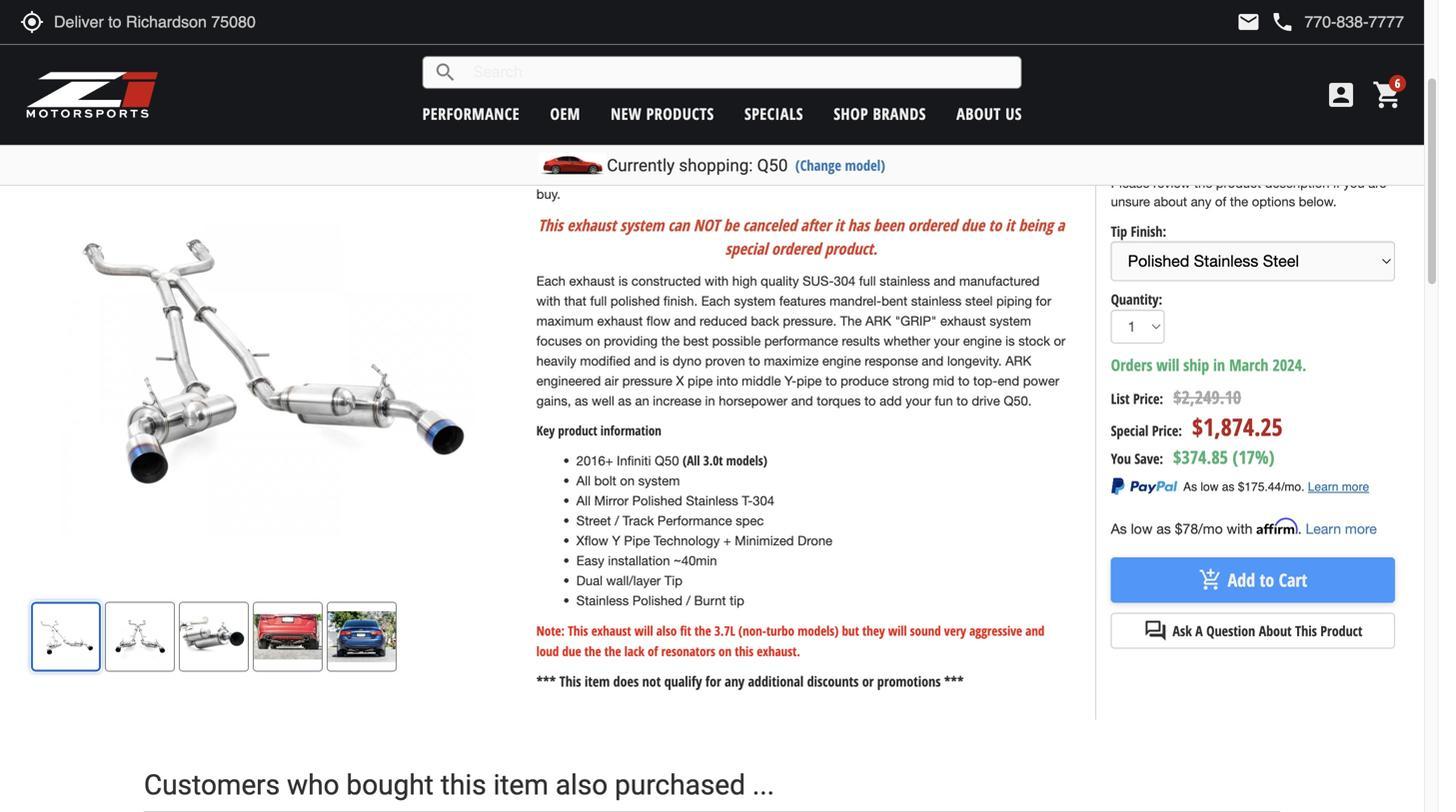 Task type: locate. For each thing, give the bounding box(es) containing it.
specials
[[745, 103, 804, 124]]

your
[[935, 333, 960, 349], [906, 393, 932, 409]]

2 horizontal spatial q50
[[758, 155, 788, 175]]

reduced
[[700, 313, 748, 329]]

your up "longevity."
[[935, 333, 960, 349]]

account_box link
[[1321, 79, 1363, 111]]

1 vertical spatial also
[[556, 770, 608, 803]]

"grip" up the whether
[[896, 313, 937, 329]]

polished down wall/layer
[[633, 593, 683, 609]]

quality down 'brand'
[[796, 147, 834, 162]]

my_location
[[20, 10, 44, 34]]

on down 3.7l
[[719, 643, 732, 661]]

also inside the note: this exhaust will also fit the 3.7l (non-turbo models) but they will sound very aggressive and loud due the the lack of resonators on this exhaust.
[[657, 622, 677, 640]]

can right money
[[1026, 167, 1047, 182]]

will right they
[[889, 622, 907, 640]]

best down rare
[[672, 167, 697, 182]]

system down the high
[[734, 293, 776, 309]]

due right loud in the left of the page
[[563, 643, 582, 661]]

in right ship
[[1214, 354, 1226, 376]]

this inside the note: this exhaust will also fit the 3.7l (non-turbo models) but they will sound very aggressive and loud due the the lack of resonators on this exhaust.
[[568, 622, 588, 640]]

2016+ up bolt
[[577, 453, 613, 469]]

1 polished from the top
[[633, 493, 683, 509]]

performance up technology
[[658, 513, 733, 529]]

/
[[615, 513, 619, 529], [687, 593, 691, 609]]

1 horizontal spatial your
[[935, 333, 960, 349]]

and down y-
[[792, 393, 814, 409]]

the inside each exhaust is constructed with high quality sus-304 full stainless and manufactured with that full polished finish. each system features mandrel-bent stainless steel piping for maximum exhaust flow and reduced back pressure. the ark "grip" exhaust system focuses on providing the best possible performance results whether your engine is stock or heavily modified and is dyno proven to maximize engine response and longevity. ark engineered air pressure x pipe into middle y-pipe to produce strong mid to top-end power gains, as well as an increase in horsepower and torques to add your fun to drive q50.
[[841, 313, 862, 329]]

1 horizontal spatial performance
[[658, 513, 733, 529]]

special
[[726, 238, 768, 260]]

best inside ark's new product line exhaust system name brand "grip". the ark "grip" offers the serious enthusiast a rare combination of top quality materials and superb craftsmanship who want the absolute best quality true dual burnt sus tip exhaust system money can buy.
[[672, 167, 697, 182]]

0 vertical spatial this
[[735, 643, 754, 661]]

0 vertical spatial for
[[1036, 293, 1052, 309]]

1 horizontal spatial who
[[537, 167, 561, 182]]

system down superb
[[938, 167, 979, 182]]

(17%)
[[1233, 445, 1275, 470]]

shopping:
[[679, 155, 753, 175]]

burnt inside ark's new product line exhaust system name brand "grip". the ark "grip" offers the serious enthusiast a rare combination of top quality materials and superb craftsmanship who want the absolute best quality true dual burnt sus tip exhaust system money can buy.
[[801, 167, 833, 182]]

and left manufactured
[[934, 273, 956, 289]]

1 vertical spatial any
[[725, 672, 745, 691]]

on inside each exhaust is constructed with high quality sus-304 full stainless and manufactured with that full polished finish. each system features mandrel-bent stainless steel piping for maximum exhaust flow and reduced back pressure. the ark "grip" exhaust system focuses on providing the best possible performance results whether your engine is stock or heavily modified and is dyno proven to maximize engine response and longevity. ark engineered air pressure x pipe into middle y-pipe to produce strong mid to top-end power gains, as well as an increase in horsepower and torques to add your fun to drive q50.
[[586, 333, 601, 349]]

0 horizontal spatial is
[[619, 273, 628, 289]]

the inside each exhaust is constructed with high quality sus-304 full stainless and manufactured with that full polished finish. each system features mandrel-bent stainless steel piping for maximum exhaust flow and reduced back pressure. the ark "grip" exhaust system focuses on providing the best possible performance results whether your engine is stock or heavily modified and is dyno proven to maximize engine response and longevity. ark engineered air pressure x pipe into middle y-pipe to produce strong mid to top-end power gains, as well as an increase in horsepower and torques to add your fun to drive q50.
[[662, 333, 680, 349]]

performance inside each exhaust is constructed with high quality sus-304 full stainless and manufactured with that full polished finish. each system features mandrel-bent stainless steel piping for maximum exhaust flow and reduced back pressure. the ark "grip" exhaust system focuses on providing the best possible performance results whether your engine is stock or heavily modified and is dyno proven to maximize engine response and longevity. ark engineered air pressure x pipe into middle y-pipe to produce strong mid to top-end power gains, as well as an increase in horsepower and torques to add your fun to drive q50.
[[765, 333, 839, 349]]

0 vertical spatial models)
[[727, 452, 768, 470]]

1 vertical spatial the
[[894, 127, 915, 142]]

0 horizontal spatial q50
[[655, 453, 679, 469]]

2 horizontal spatial with
[[1227, 521, 1253, 538]]

1 it from the left
[[835, 215, 844, 236]]

quality up features
[[761, 273, 799, 289]]

exhaust inside the note: this exhaust will also fit the 3.7l (non-turbo models) but they will sound very aggressive and loud due the the lack of resonators on this exhaust.
[[592, 622, 632, 640]]

dual down top at right
[[771, 167, 798, 182]]

polished
[[633, 493, 683, 509], [633, 593, 683, 609]]

/mo
[[1199, 521, 1224, 538]]

polished
[[611, 293, 660, 309]]

q50 left grip
[[723, 97, 747, 112]]

0 horizontal spatial "grip"
[[896, 313, 937, 329]]

will left ship
[[1157, 354, 1180, 376]]

rare
[[656, 147, 679, 162]]

oem link
[[550, 103, 581, 124]]

ordered
[[909, 215, 958, 236], [772, 238, 821, 260]]

being
[[1019, 215, 1054, 236]]

0 vertical spatial "grip"
[[949, 127, 990, 142]]

0 horizontal spatial true
[[743, 167, 768, 182]]

0 horizontal spatial a
[[646, 147, 653, 162]]

below.
[[1300, 194, 1337, 210]]

0 vertical spatial or
[[1054, 333, 1066, 349]]

who up the buy.
[[537, 167, 561, 182]]

add
[[1228, 568, 1256, 593]]

best inside each exhaust is constructed with high quality sus-304 full stainless and manufactured with that full polished finish. each system features mandrel-bent stainless steel piping for maximum exhaust flow and reduced back pressure. the ark "grip" exhaust system focuses on providing the best possible performance results whether your engine is stock or heavily modified and is dyno proven to maximize engine response and longevity. ark engineered air pressure x pipe into middle y-pipe to produce strong mid to top-end power gains, as well as an increase in horsepower and torques to add your fun to drive q50.
[[684, 333, 709, 349]]

in right increase
[[706, 393, 716, 409]]

*** down loud in the left of the page
[[537, 672, 556, 691]]

best
[[672, 167, 697, 182], [684, 333, 709, 349]]

ark
[[537, 97, 563, 112], [919, 127, 945, 142], [866, 313, 892, 329], [1006, 353, 1032, 369]]

quantity:
[[1112, 290, 1163, 309]]

0 horizontal spatial tip
[[665, 573, 683, 589]]

1 horizontal spatial any
[[1192, 194, 1212, 210]]

this inside the note: this exhaust will also fit the 3.7l (non-turbo models) but they will sound very aggressive and loud due the the lack of resonators on this exhaust.
[[735, 643, 754, 661]]

system up "track"
[[639, 473, 680, 489]]

if
[[1334, 176, 1341, 191]]

true inside ark's new product line exhaust system name brand "grip". the ark "grip" offers the serious enthusiast a rare combination of top quality materials and superb craftsmanship who want the absolute best quality true dual burnt sus tip exhaust system money can buy.
[[743, 167, 768, 182]]

mid
[[933, 373, 955, 389]]

to right mid
[[959, 373, 970, 389]]

1 horizontal spatial engine
[[964, 333, 1002, 349]]

and left superb
[[894, 147, 916, 162]]

0 horizontal spatial 304
[[753, 493, 775, 509]]

304 up the mandrel-
[[834, 273, 856, 289]]

any
[[1192, 194, 1212, 210], [725, 672, 745, 691]]

available options: please review the product description if you are unsure about any of the options below.
[[1112, 142, 1387, 210]]

ark performance 2016+ infiniti q50 grip true dual exhaust system.
[[537, 97, 941, 112]]

this down the buy.
[[538, 215, 563, 236]]

focuses
[[537, 333, 582, 349]]

1 vertical spatial infiniti
[[617, 453, 652, 469]]

1 vertical spatial stainless
[[577, 593, 629, 609]]

product up options on the right top
[[1217, 176, 1262, 191]]

this inside question_answer ask a question about this product
[[1296, 622, 1318, 641]]

2 all from the top
[[577, 493, 591, 509]]

each exhaust is constructed with high quality sus-304 full stainless and manufactured with that full polished finish. each system features mandrel-bent stainless steel piping for maximum exhaust flow and reduced back pressure. the ark "grip" exhaust system focuses on providing the best possible performance results whether your engine is stock or heavily modified and is dyno proven to maximize engine response and longevity. ark engineered air pressure x pipe into middle y-pipe to produce strong mid to top-end power gains, as well as an increase in horsepower and torques to add your fun to drive q50.
[[537, 273, 1066, 409]]

and inside the note: this exhaust will also fit the 3.7l (non-turbo models) but they will sound very aggressive and loud due the the lack of resonators on this exhaust.
[[1026, 622, 1045, 640]]

0 horizontal spatial engine
[[823, 353, 862, 369]]

a for enthusiast
[[646, 147, 653, 162]]

1 horizontal spatial ***
[[945, 672, 964, 691]]

this left product
[[1296, 622, 1318, 641]]

(learn more about the ultimate frontier giveaway) link
[[1112, 100, 1357, 117]]

0 vertical spatial any
[[1192, 194, 1212, 210]]

2 vertical spatial quality
[[761, 273, 799, 289]]

this down (non-
[[735, 643, 754, 661]]

1 vertical spatial performance
[[765, 333, 839, 349]]

0 vertical spatial on
[[586, 333, 601, 349]]

1 vertical spatial who
[[287, 770, 340, 803]]

constructed
[[632, 273, 701, 289]]

additional
[[748, 672, 804, 691]]

after
[[801, 215, 831, 236]]

any right about
[[1192, 194, 1212, 210]]

ultimate
[[1223, 100, 1264, 117]]

2 it from the left
[[1006, 215, 1015, 236]]

0 horizontal spatial performance
[[566, 97, 641, 112]]

tip down ~40min
[[665, 573, 683, 589]]

the down "brands" on the top right of the page
[[894, 127, 915, 142]]

exhaust
[[677, 127, 722, 142], [888, 167, 934, 182], [567, 215, 616, 236], [570, 273, 615, 289], [597, 313, 643, 329], [941, 313, 987, 329], [592, 622, 632, 640]]

gains,
[[537, 393, 571, 409]]

q50 for shopping:
[[758, 155, 788, 175]]

xflow
[[577, 533, 609, 549]]

as left well on the left of the page
[[575, 393, 589, 409]]

"grip" down the about us link
[[949, 127, 990, 142]]

orders
[[1112, 354, 1153, 376]]

1 horizontal spatial pipe
[[797, 373, 822, 389]]

this right bought on the left of page
[[441, 770, 487, 803]]

1 vertical spatial for
[[706, 672, 722, 691]]

well
[[592, 393, 615, 409]]

1 vertical spatial due
[[563, 643, 582, 661]]

"grip"
[[949, 127, 990, 142], [896, 313, 937, 329]]

a left rare
[[646, 147, 653, 162]]

1 horizontal spatial of
[[758, 147, 769, 162]]

does
[[614, 672, 639, 691]]

burnt left tip
[[694, 593, 727, 609]]

customers
[[144, 770, 280, 803]]

all
[[577, 473, 591, 489], [577, 493, 591, 509]]

due down money
[[962, 215, 985, 236]]

true down combination
[[743, 167, 768, 182]]

1 vertical spatial each
[[702, 293, 731, 309]]

1 vertical spatial all
[[577, 493, 591, 509]]

1 horizontal spatial stainless
[[686, 493, 739, 509]]

0 horizontal spatial your
[[906, 393, 932, 409]]

all up street
[[577, 493, 591, 509]]

dual down the easy
[[577, 573, 603, 589]]

price: inside list price: $2,249.10
[[1134, 389, 1164, 408]]

ark inside ark's new product line exhaust system name brand "grip". the ark "grip" offers the serious enthusiast a rare combination of top quality materials and superb craftsmanship who want the absolute best quality true dual burnt sus tip exhaust system money can buy.
[[919, 127, 945, 142]]

2016+ infiniti q50 (all 3.0t models) all bolt on system all mirror polished stainless t-304 street / track performance spec xflow y pipe technology + minimized drone easy installation ~40min dual wall/layer tip stainless polished / burnt tip
[[577, 452, 833, 609]]

a inside this exhaust system can not be canceled after it has been ordered due to it being a special ordered product.
[[1058, 215, 1065, 236]]

pressure
[[623, 373, 673, 389]]

new
[[611, 103, 642, 124], [576, 127, 601, 142]]

quality down combination
[[701, 167, 739, 182]]

offers
[[994, 127, 1027, 142]]

1 horizontal spatial or
[[1054, 333, 1066, 349]]

engine down results
[[823, 353, 862, 369]]

1 vertical spatial can
[[668, 215, 690, 236]]

product inside available options: please review the product description if you are unsure about any of the options below.
[[1217, 176, 1262, 191]]

/ up y
[[615, 513, 619, 529]]

longevity.
[[948, 353, 1002, 369]]

on right bolt
[[620, 473, 635, 489]]

as right low
[[1157, 521, 1172, 538]]

1 horizontal spatial a
[[1058, 215, 1065, 236]]

0 vertical spatial product
[[604, 127, 649, 142]]

it
[[835, 215, 844, 236], [1006, 215, 1015, 236]]

oem
[[550, 103, 581, 124]]

2 horizontal spatial will
[[1157, 354, 1180, 376]]

0 vertical spatial polished
[[633, 493, 683, 509]]

0 horizontal spatial of
[[648, 643, 658, 661]]

0 horizontal spatial models)
[[727, 452, 768, 470]]

march
[[1230, 354, 1269, 376]]

1 vertical spatial or
[[863, 672, 874, 691]]

tip inside ark's new product line exhaust system name brand "grip". the ark "grip" offers the serious enthusiast a rare combination of top quality materials and superb craftsmanship who want the absolute best quality true dual burnt sus tip exhaust system money can buy.
[[867, 167, 885, 182]]

0 horizontal spatial infiniti
[[617, 453, 652, 469]]

"grip" inside ark's new product line exhaust system name brand "grip". the ark "grip" offers the serious enthusiast a rare combination of top quality materials and superb craftsmanship who want the absolute best quality true dual burnt sus tip exhaust system money can buy.
[[949, 127, 990, 142]]

0 vertical spatial a
[[646, 147, 653, 162]]

grip
[[751, 97, 781, 112]]

also left fit
[[657, 622, 677, 640]]

burnt left sus
[[801, 167, 833, 182]]

drone
[[798, 533, 833, 549]]

stainless
[[880, 273, 931, 289], [912, 293, 962, 309]]

is up polished
[[619, 273, 628, 289]]

dual up 'brand'
[[814, 97, 840, 112]]

price: right list on the right
[[1134, 389, 1164, 408]]

1 vertical spatial best
[[684, 333, 709, 349]]

full up the mandrel-
[[860, 273, 876, 289]]

also left purchased
[[556, 770, 608, 803]]

and right aggressive
[[1026, 622, 1045, 640]]

review
[[1154, 176, 1191, 191]]

ship
[[1184, 354, 1210, 376]]

new products link
[[611, 103, 715, 124]]

0 vertical spatial each
[[537, 273, 566, 289]]

on up modified
[[586, 333, 601, 349]]

0 horizontal spatial performance
[[423, 103, 520, 124]]

the left ultimate
[[1204, 100, 1220, 117]]

exhaust down want
[[567, 215, 616, 236]]

will
[[1157, 354, 1180, 376], [635, 622, 654, 640], [889, 622, 907, 640]]

this down note:
[[560, 672, 582, 691]]

0 vertical spatial of
[[758, 147, 769, 162]]

1 horizontal spatial also
[[657, 622, 677, 640]]

price: inside special price: $1,874.25 you save: $374.85 (17%)
[[1153, 422, 1183, 441]]

304 up spec
[[753, 493, 775, 509]]

dual inside the '2016+ infiniti q50 (all 3.0t models) all bolt on system all mirror polished stainless t-304 street / track performance spec xflow y pipe technology + minimized drone easy installation ~40min dual wall/layer tip stainless polished / burnt tip'
[[577, 573, 603, 589]]

is left dyno
[[660, 353, 669, 369]]

of inside the note: this exhaust will also fit the 3.7l (non-turbo models) but they will sound very aggressive and loud due the the lack of resonators on this exhaust.
[[648, 643, 658, 661]]

top
[[773, 147, 792, 162]]

model)
[[845, 155, 886, 175]]

ordered right been
[[909, 215, 958, 236]]

0 vertical spatial new
[[611, 103, 642, 124]]

list price: $2,249.10
[[1112, 385, 1242, 410]]

0 horizontal spatial as
[[575, 393, 589, 409]]

1 vertical spatial performance
[[658, 513, 733, 529]]

of left top at right
[[758, 147, 769, 162]]

1 vertical spatial /
[[687, 593, 691, 609]]

stainless down wall/layer
[[577, 593, 629, 609]]

2 vertical spatial tip
[[665, 573, 683, 589]]

0 vertical spatial 304
[[834, 273, 856, 289]]

304 inside each exhaust is constructed with high quality sus-304 full stainless and manufactured with that full polished finish. each system features mandrel-bent stainless steel piping for maximum exhaust flow and reduced back pressure. the ark "grip" exhaust system focuses on providing the best possible performance results whether your engine is stock or heavily modified and is dyno proven to maximize engine response and longevity. ark engineered air pressure x pipe into middle y-pipe to produce strong mid to top-end power gains, as well as an increase in horsepower and torques to add your fun to drive q50.
[[834, 273, 856, 289]]

in
[[1214, 354, 1226, 376], [706, 393, 716, 409]]

with right /mo
[[1227, 521, 1253, 538]]

0 vertical spatial with
[[705, 273, 729, 289]]

0 horizontal spatial dual
[[577, 573, 603, 589]]

shop brands
[[834, 103, 927, 124]]

polished up "track"
[[633, 493, 683, 509]]

1 vertical spatial new
[[576, 127, 601, 142]]

this right note:
[[568, 622, 588, 640]]

to left add on the right
[[865, 393, 876, 409]]

performance down search
[[423, 103, 520, 124]]

2 vertical spatial product
[[558, 422, 598, 440]]

us
[[1006, 103, 1023, 124]]

***
[[537, 672, 556, 691], [945, 672, 964, 691]]

any inside available options: please review the product description if you are unsure about any of the options below.
[[1192, 194, 1212, 210]]

0 horizontal spatial it
[[835, 215, 844, 236]]

"grip".
[[845, 127, 890, 142]]

exhaust down superb
[[888, 167, 934, 182]]

"grip" inside each exhaust is constructed with high quality sus-304 full stainless and manufactured with that full polished finish. each system features mandrel-bent stainless steel piping for maximum exhaust flow and reduced back pressure. the ark "grip" exhaust system focuses on providing the best possible performance results whether your engine is stock or heavily modified and is dyno proven to maximize engine response and longevity. ark engineered air pressure x pipe into middle y-pipe to produce strong mid to top-end power gains, as well as an increase in horsepower and torques to add your fun to drive q50.
[[896, 313, 937, 329]]

stainless left t-
[[686, 493, 739, 509]]

a inside ark's new product line exhaust system name brand "grip". the ark "grip" offers the serious enthusiast a rare combination of top quality materials and superb craftsmanship who want the absolute best quality true dual burnt sus tip exhaust system money can buy.
[[646, 147, 653, 162]]

price: for $1,874.25
[[1153, 422, 1183, 441]]

dyno
[[673, 353, 702, 369]]

0 vertical spatial best
[[672, 167, 697, 182]]

0 horizontal spatial ordered
[[772, 238, 821, 260]]

0 vertical spatial stainless
[[880, 273, 931, 289]]

0 horizontal spatial pipe
[[688, 373, 713, 389]]

1 all from the top
[[577, 473, 591, 489]]

z1 motorsports logo image
[[25, 70, 159, 120]]

any left additional
[[725, 672, 745, 691]]

with
[[705, 273, 729, 289], [537, 293, 561, 309], [1227, 521, 1253, 538]]

1 vertical spatial this
[[441, 770, 487, 803]]

power
[[1024, 373, 1060, 389]]

item
[[585, 672, 610, 691], [494, 770, 549, 803]]

1 vertical spatial with
[[537, 293, 561, 309]]

question_answer ask a question about this product
[[1144, 620, 1363, 644]]

engine up "longevity."
[[964, 333, 1002, 349]]

ark up superb
[[919, 127, 945, 142]]

0 vertical spatial burnt
[[801, 167, 833, 182]]

1 vertical spatial polished
[[633, 593, 683, 609]]

3.7l
[[715, 622, 736, 640]]

tip inside the '2016+ infiniti q50 (all 3.0t models) all bolt on system all mirror polished stainless t-304 street / track performance spec xflow y pipe technology + minimized drone easy installation ~40min dual wall/layer tip stainless polished / burnt tip'
[[665, 573, 683, 589]]

1 vertical spatial quality
[[701, 167, 739, 182]]

0 vertical spatial can
[[1026, 167, 1047, 182]]

product right key on the bottom left of page
[[558, 422, 598, 440]]

1 horizontal spatial true
[[785, 97, 810, 112]]

0 vertical spatial q50
[[723, 97, 747, 112]]

*** right promotions
[[945, 672, 964, 691]]

t-
[[742, 493, 753, 509]]

due
[[962, 215, 985, 236], [563, 643, 582, 661]]

models) right 3.0t
[[727, 452, 768, 470]]

produce
[[841, 373, 889, 389]]

shopping_cart
[[1373, 79, 1405, 111]]

product up enthusiast
[[604, 127, 649, 142]]

about
[[1154, 194, 1188, 210]]

stainless right the bent
[[912, 293, 962, 309]]

exhaust inside this exhaust system can not be canceled after it has been ordered due to it being a special ordered product.
[[567, 215, 616, 236]]

it left being
[[1006, 215, 1015, 236]]

2 horizontal spatial product
[[1217, 176, 1262, 191]]

customers who bought this item also purchased ...
[[144, 770, 775, 803]]

performance up enthusiast
[[566, 97, 641, 112]]

low
[[1132, 521, 1153, 538]]

2024.
[[1273, 354, 1307, 376]]

1 horizontal spatial burnt
[[801, 167, 833, 182]]

0 horizontal spatial can
[[668, 215, 690, 236]]

materials
[[838, 147, 890, 162]]

tip down materials
[[867, 167, 885, 182]]

to left being
[[989, 215, 1002, 236]]

performance
[[566, 97, 641, 112], [658, 513, 733, 529]]

system
[[726, 127, 768, 142], [938, 167, 979, 182], [620, 215, 664, 236], [734, 293, 776, 309], [990, 313, 1032, 329], [639, 473, 680, 489]]

stainless
[[686, 493, 739, 509], [577, 593, 629, 609]]

resonators
[[662, 643, 716, 661]]

they
[[863, 622, 885, 640]]

with left the high
[[705, 273, 729, 289]]

can left not
[[668, 215, 690, 236]]

1 horizontal spatial /
[[687, 593, 691, 609]]

of inside available options: please review the product description if you are unsure about any of the options below.
[[1216, 194, 1227, 210]]

about left us
[[957, 103, 1002, 124]]

top-
[[974, 373, 998, 389]]

0 horizontal spatial ***
[[537, 672, 556, 691]]

will up lack
[[635, 622, 654, 640]]

tip left finish:
[[1112, 222, 1128, 241]]

2 vertical spatial the
[[841, 313, 862, 329]]

is left the 'stock'
[[1006, 333, 1015, 349]]

1 vertical spatial models)
[[798, 622, 839, 640]]

of
[[758, 147, 769, 162], [1216, 194, 1227, 210], [648, 643, 658, 661]]

pipe right x
[[688, 373, 713, 389]]

304 inside the '2016+ infiniti q50 (all 3.0t models) all bolt on system all mirror polished stainless t-304 street / track performance spec xflow y pipe technology + minimized drone easy installation ~40min dual wall/layer tip stainless polished / burnt tip'
[[753, 493, 775, 509]]

q50 inside the '2016+ infiniti q50 (all 3.0t models) all bolt on system all mirror polished stainless t-304 street / track performance spec xflow y pipe technology + minimized drone easy installation ~40min dual wall/layer tip stainless polished / burnt tip'
[[655, 453, 679, 469]]

this
[[735, 643, 754, 661], [441, 770, 487, 803]]

this inside this exhaust system can not be canceled after it has been ordered due to it being a special ordered product.
[[538, 215, 563, 236]]

q50 left (all
[[655, 453, 679, 469]]



Task type: describe. For each thing, give the bounding box(es) containing it.
models) inside the note: this exhaust will also fit the 3.7l (non-turbo models) but they will sound very aggressive and loud due the the lack of resonators on this exhaust.
[[798, 622, 839, 640]]

who inside ark's new product line exhaust system name brand "grip". the ark "grip" offers the serious enthusiast a rare combination of top quality materials and superb craftsmanship who want the absolute best quality true dual burnt sus tip exhaust system money can buy.
[[537, 167, 561, 182]]

0 vertical spatial in
[[1214, 354, 1226, 376]]

increase
[[653, 393, 702, 409]]

1 horizontal spatial with
[[705, 273, 729, 289]]

0 horizontal spatial each
[[537, 273, 566, 289]]

q50 for infiniti
[[655, 453, 679, 469]]

exhaust up combination
[[677, 127, 722, 142]]

can inside this exhaust system can not be canceled after it has been ordered due to it being a special ordered product.
[[668, 215, 690, 236]]

.
[[1299, 521, 1303, 538]]

note: this exhaust will also fit the 3.7l (non-turbo models) but they will sound very aggressive and loud due the the lack of resonators on this exhaust.
[[537, 622, 1045, 661]]

heavily
[[537, 353, 577, 369]]

craftsmanship
[[963, 147, 1046, 162]]

1 horizontal spatial ordered
[[909, 215, 958, 236]]

1 *** from the left
[[537, 672, 556, 691]]

0 horizontal spatial /
[[615, 513, 619, 529]]

not
[[694, 215, 720, 236]]

buy.
[[537, 187, 561, 202]]

note:
[[537, 622, 565, 640]]

dual inside ark's new product line exhaust system name brand "grip". the ark "grip" offers the serious enthusiast a rare combination of top quality materials and superb craftsmanship who want the absolute best quality true dual burnt sus tip exhaust system money can buy.
[[771, 167, 798, 182]]

be
[[724, 215, 739, 236]]

flow
[[647, 313, 671, 329]]

mail link
[[1237, 10, 1261, 34]]

exhaust
[[843, 97, 890, 112]]

performance inside the '2016+ infiniti q50 (all 3.0t models) all bolt on system all mirror polished stainless t-304 street / track performance spec xflow y pipe technology + minimized drone easy installation ~40min dual wall/layer tip stainless polished / burnt tip'
[[658, 513, 733, 529]]

this exhaust system can not be canceled after it has been ordered due to it being a special ordered product.
[[538, 215, 1065, 260]]

installation
[[608, 553, 670, 569]]

system down piping
[[990, 313, 1032, 329]]

1 vertical spatial engine
[[823, 353, 862, 369]]

and down 'finish.'
[[674, 313, 696, 329]]

as
[[1112, 521, 1128, 538]]

steel
[[966, 293, 993, 309]]

1 horizontal spatial as
[[618, 393, 632, 409]]

the inside ark's new product line exhaust system name brand "grip". the ark "grip" offers the serious enthusiast a rare combination of top quality materials and superb craftsmanship who want the absolute best quality true dual burnt sus tip exhaust system money can buy.
[[894, 127, 915, 142]]

special price: $1,874.25 you save: $374.85 (17%)
[[1112, 411, 1284, 470]]

burnt inside the '2016+ infiniti q50 (all 3.0t models) all bolt on system all mirror polished stainless t-304 street / track performance spec xflow y pipe technology + minimized drone easy installation ~40min dual wall/layer tip stainless polished / burnt tip'
[[694, 593, 727, 609]]

q50.
[[1004, 393, 1032, 409]]

mail phone
[[1237, 10, 1295, 34]]

0 vertical spatial item
[[585, 672, 610, 691]]

key
[[537, 422, 555, 440]]

ark down the bent
[[866, 313, 892, 329]]

more
[[1144, 100, 1169, 117]]

absolute
[[619, 167, 668, 182]]

1 pipe from the left
[[688, 373, 713, 389]]

sus
[[837, 167, 863, 182]]

*** this item does not qualify for any additional discounts or promotions ***
[[537, 672, 964, 691]]

2 polished from the top
[[633, 593, 683, 609]]

aggressive
[[970, 622, 1023, 640]]

...
[[753, 770, 775, 803]]

0 vertical spatial the
[[1204, 100, 1220, 117]]

product.
[[825, 238, 878, 260]]

learn more link
[[1306, 521, 1378, 538]]

to inside this exhaust system can not be canceled after it has been ordered due to it being a special ordered product.
[[989, 215, 1002, 236]]

exhaust up that
[[570, 273, 615, 289]]

0 horizontal spatial about
[[957, 103, 1002, 124]]

for inside each exhaust is constructed with high quality sus-304 full stainless and manufactured with that full polished finish. each system features mandrel-bent stainless steel piping for maximum exhaust flow and reduced back pressure. the ark "grip" exhaust system focuses on providing the best possible performance results whether your engine is stock or heavily modified and is dyno proven to maximize engine response and longevity. ark engineered air pressure x pipe into middle y-pipe to produce strong mid to top-end power gains, as well as an increase in horsepower and torques to add your fun to drive q50.
[[1036, 293, 1052, 309]]

1 horizontal spatial full
[[860, 273, 876, 289]]

0 vertical spatial your
[[935, 333, 960, 349]]

to up middle
[[749, 353, 761, 369]]

account_box
[[1326, 79, 1358, 111]]

and inside ark's new product line exhaust system name brand "grip". the ark "grip" offers the serious enthusiast a rare combination of top quality materials and superb craftsmanship who want the absolute best quality true dual burnt sus tip exhaust system money can buy.
[[894, 147, 916, 162]]

purchased
[[615, 770, 746, 803]]

orders will ship in march 2024.
[[1112, 354, 1311, 376]]

y-
[[785, 373, 797, 389]]

0 horizontal spatial or
[[863, 672, 874, 691]]

system inside this exhaust system can not be canceled after it has been ordered due to it being a special ordered product.
[[620, 215, 664, 236]]

0 horizontal spatial item
[[494, 770, 549, 803]]

2 pipe from the left
[[797, 373, 822, 389]]

in inside each exhaust is constructed with high quality sus-304 full stainless and manufactured with that full polished finish. each system features mandrel-bent stainless steel piping for maximum exhaust flow and reduced back pressure. the ark "grip" exhaust system focuses on providing the best possible performance results whether your engine is stock or heavily modified and is dyno proven to maximize engine response and longevity. ark engineered air pressure x pipe into middle y-pipe to produce strong mid to top-end power gains, as well as an increase in horsepower and torques to add your fun to drive q50.
[[706, 393, 716, 409]]

price: for $2,249.10
[[1134, 389, 1164, 408]]

lack
[[625, 643, 645, 661]]

to up torques
[[826, 373, 838, 389]]

1 horizontal spatial new
[[611, 103, 642, 124]]

models:
[[544, 29, 588, 48]]

(all
[[683, 452, 700, 470]]

shop brands link
[[834, 103, 927, 124]]

about us link
[[957, 103, 1023, 124]]

shopping_cart link
[[1368, 79, 1405, 111]]

please
[[1112, 176, 1150, 191]]

0 vertical spatial stainless
[[686, 493, 739, 509]]

a for being
[[1058, 215, 1065, 236]]

phone
[[1271, 10, 1295, 34]]

bought
[[346, 770, 434, 803]]

frontier
[[1267, 100, 1304, 117]]

system up currently shopping: q50 (change model)
[[726, 127, 768, 142]]

on inside the note: this exhaust will also fit the 3.7l (non-turbo models) but they will sound very aggressive and loud due the the lack of resonators on this exhaust.
[[719, 643, 732, 661]]

learn
[[1306, 521, 1342, 538]]

of inside ark's new product line exhaust system name brand "grip". the ark "grip" offers the serious enthusiast a rare combination of top quality materials and superb craftsmanship who want the absolute best quality true dual burnt sus tip exhaust system money can buy.
[[758, 147, 769, 162]]

features
[[780, 293, 826, 309]]

with inside as low as $78 /mo with affirm . learn more
[[1227, 521, 1253, 538]]

very
[[945, 622, 967, 640]]

as inside as low as $78 /mo with affirm . learn more
[[1157, 521, 1172, 538]]

tip
[[730, 593, 745, 609]]

2 *** from the left
[[945, 672, 964, 691]]

1 horizontal spatial infiniti
[[685, 97, 719, 112]]

high
[[733, 273, 758, 289]]

end
[[998, 373, 1020, 389]]

about inside question_answer ask a question about this product
[[1260, 622, 1293, 641]]

bent
[[882, 293, 908, 309]]

0 vertical spatial is
[[619, 273, 628, 289]]

1 horizontal spatial will
[[889, 622, 907, 640]]

to right add
[[1260, 568, 1275, 593]]

strong
[[893, 373, 930, 389]]

brands
[[873, 103, 927, 124]]

0 vertical spatial performance
[[423, 103, 520, 124]]

enthusiast
[[582, 147, 642, 162]]

0 horizontal spatial stainless
[[577, 593, 629, 609]]

and up mid
[[922, 353, 944, 369]]

1 horizontal spatial is
[[660, 353, 669, 369]]

models) inside the '2016+ infiniti q50 (all 3.0t models) all bolt on system all mirror polished stainless t-304 street / track performance spec xflow y pipe technology + minimized drone easy installation ~40min dual wall/layer tip stainless polished / burnt tip'
[[727, 452, 768, 470]]

0 vertical spatial quality
[[796, 147, 834, 162]]

1 vertical spatial ordered
[[772, 238, 821, 260]]

ark up end
[[1006, 353, 1032, 369]]

technology
[[654, 533, 720, 549]]

2 horizontal spatial dual
[[814, 97, 840, 112]]

new inside ark's new product line exhaust system name brand "grip". the ark "grip" offers the serious enthusiast a rare combination of top quality materials and superb craftsmanship who want the absolute best quality true dual burnt sus tip exhaust system money can buy.
[[576, 127, 601, 142]]

sus-
[[803, 273, 834, 289]]

and up the pressure
[[635, 353, 656, 369]]

that
[[564, 293, 587, 309]]

0 horizontal spatial will
[[635, 622, 654, 640]]

(learn
[[1112, 100, 1142, 117]]

due inside the note: this exhaust will also fit the 3.7l (non-turbo models) but they will sound very aggressive and loud due the the lack of resonators on this exhaust.
[[563, 643, 582, 661]]

air
[[605, 373, 619, 389]]

0 vertical spatial performance
[[566, 97, 641, 112]]

y
[[612, 533, 621, 549]]

3.0t
[[704, 452, 723, 470]]

2016+ inside the '2016+ infiniti q50 (all 3.0t models) all bolt on system all mirror polished stainless t-304 street / track performance spec xflow y pipe technology + minimized drone easy installation ~40min dual wall/layer tip stainless polished / burnt tip'
[[577, 453, 613, 469]]

middle
[[742, 373, 781, 389]]

ark up ark's
[[537, 97, 563, 112]]

1 vertical spatial is
[[1006, 333, 1015, 349]]

0 horizontal spatial this
[[441, 770, 487, 803]]

spec
[[736, 513, 764, 529]]

track
[[623, 513, 654, 529]]

search
[[434, 60, 458, 84]]

product inside ark's new product line exhaust system name brand "grip". the ark "grip" offers the serious enthusiast a rare combination of top quality materials and superb craftsmanship who want the absolute best quality true dual burnt sus tip exhaust system money can buy.
[[604, 127, 649, 142]]

1 vertical spatial stainless
[[912, 293, 962, 309]]

1 horizontal spatial q50
[[723, 97, 747, 112]]

providing
[[604, 333, 658, 349]]

exhaust down steel on the top
[[941, 313, 987, 329]]

1 horizontal spatial 2016+
[[645, 97, 681, 112]]

0 horizontal spatial with
[[537, 293, 561, 309]]

1 vertical spatial full
[[590, 293, 607, 309]]

$1,874.25
[[1193, 411, 1284, 444]]

quality inside each exhaust is constructed with high quality sus-304 full stainless and manufactured with that full polished finish. each system features mandrel-bent stainless steel piping for maximum exhaust flow and reduced back pressure. the ark "grip" exhaust system focuses on providing the best possible performance results whether your engine is stock or heavily modified and is dyno proven to maximize engine response and longevity. ark engineered air pressure x pipe into middle y-pipe to produce strong mid to top-end power gains, as well as an increase in horsepower and torques to add your fun to drive q50.
[[761, 273, 799, 289]]

or inside each exhaust is constructed with high quality sus-304 full stainless and manufactured with that full polished finish. each system features mandrel-bent stainless steel piping for maximum exhaust flow and reduced back pressure. the ark "grip" exhaust system focuses on providing the best possible performance results whether your engine is stock or heavily modified and is dyno proven to maximize engine response and longevity. ark engineered air pressure x pipe into middle y-pipe to produce strong mid to top-end power gains, as well as an increase in horsepower and torques to add your fun to drive q50.
[[1054, 333, 1066, 349]]

2 horizontal spatial tip
[[1112, 222, 1128, 241]]

on inside the '2016+ infiniti q50 (all 3.0t models) all bolt on system all mirror polished stainless t-304 street / track performance spec xflow y pipe technology + minimized drone easy installation ~40min dual wall/layer tip stainless polished / burnt tip'
[[620, 473, 635, 489]]

Search search field
[[458, 57, 1022, 88]]

into
[[717, 373, 739, 389]]

new products
[[611, 103, 715, 124]]

piping
[[997, 293, 1033, 309]]

q50...
[[591, 31, 624, 47]]

unsure
[[1112, 194, 1151, 210]]

drive
[[972, 393, 1001, 409]]

phone link
[[1271, 10, 1405, 34]]

easy
[[577, 553, 605, 569]]

whether
[[884, 333, 931, 349]]

0 horizontal spatial any
[[725, 672, 745, 691]]

system inside the '2016+ infiniti q50 (all 3.0t models) all bolt on system all mirror polished stainless t-304 street / track performance spec xflow y pipe technology + minimized drone easy installation ~40min dual wall/layer tip stainless polished / burnt tip'
[[639, 473, 680, 489]]

can inside ark's new product line exhaust system name brand "grip". the ark "grip" offers the serious enthusiast a rare combination of top quality materials and superb craftsmanship who want the absolute best quality true dual burnt sus tip exhaust system money can buy.
[[1026, 167, 1047, 182]]

1 vertical spatial your
[[906, 393, 932, 409]]

canceled
[[743, 215, 797, 236]]

list
[[1112, 389, 1130, 408]]

infiniti inside the '2016+ infiniti q50 (all 3.0t models) all bolt on system all mirror polished stainless t-304 street / track performance spec xflow y pipe technology + minimized drone easy installation ~40min dual wall/layer tip stainless polished / burnt tip'
[[617, 453, 652, 469]]

$2,249.10
[[1174, 385, 1242, 410]]

options
[[1253, 194, 1296, 210]]

are
[[1369, 176, 1387, 191]]

as low as $78 /mo with affirm . learn more
[[1112, 519, 1378, 538]]

fit
[[680, 622, 692, 640]]

1 horizontal spatial about
[[1172, 100, 1201, 117]]

add_shopping_cart add to cart
[[1199, 568, 1308, 593]]

(change model) link
[[796, 155, 886, 175]]

exhaust up providing
[[597, 313, 643, 329]]

to right fun
[[957, 393, 969, 409]]

0 vertical spatial engine
[[964, 333, 1002, 349]]

due inside this exhaust system can not be canceled after it has been ordered due to it being a special ordered product.
[[962, 215, 985, 236]]

been
[[874, 215, 905, 236]]



Task type: vqa. For each thing, say whether or not it's contained in the screenshot.
the "SUS-" at the right top of the page
yes



